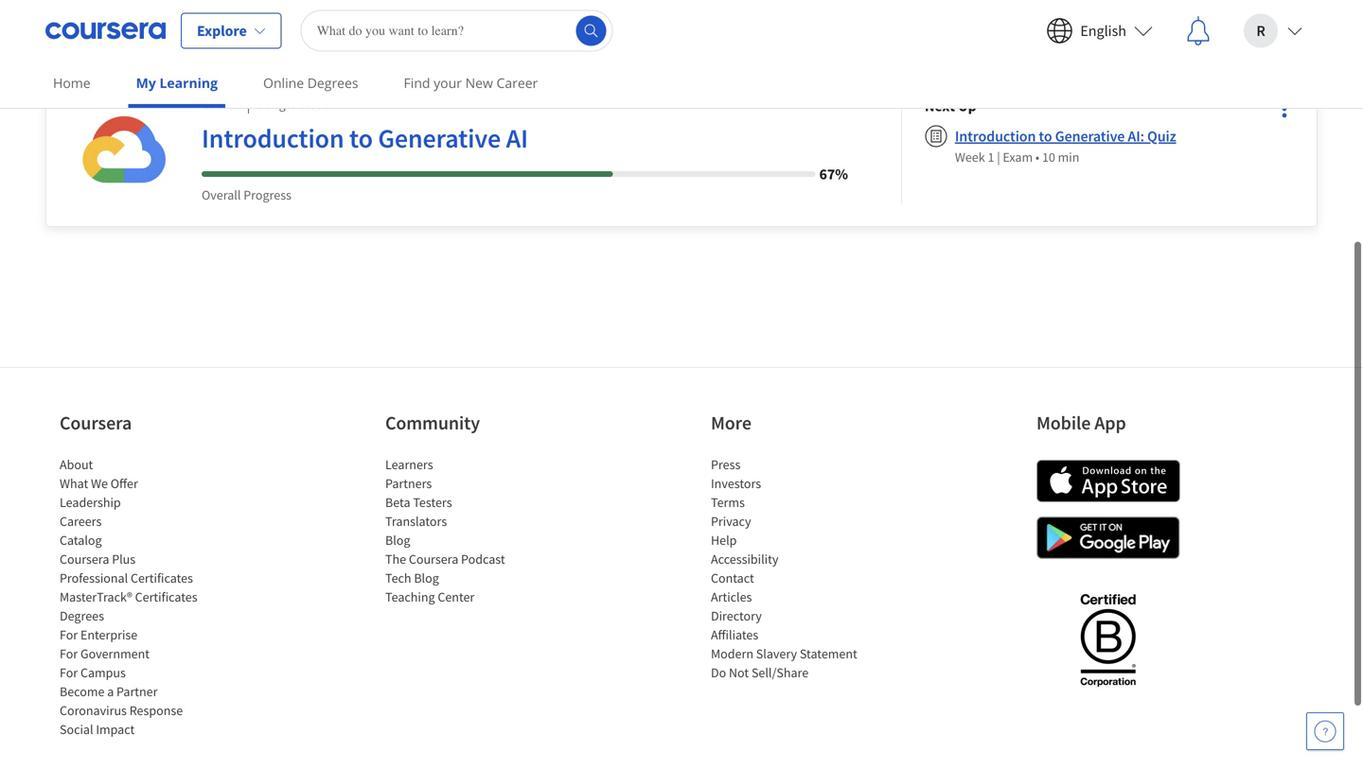 Task type: vqa. For each thing, say whether or not it's contained in the screenshot.
Accessibility link at the right of the page
yes



Task type: describe. For each thing, give the bounding box(es) containing it.
catalog link
[[60, 530, 102, 547]]

your inside and achieve your goal.
[[796, 0, 821, 5]]

overall progress
[[202, 185, 292, 202]]

social
[[60, 720, 93, 737]]

overall
[[202, 185, 241, 202]]

english
[[1081, 21, 1127, 40]]

new
[[465, 74, 493, 92]]

center
[[438, 587, 475, 604]]

learners
[[385, 454, 433, 472]]

terms
[[711, 492, 745, 509]]

contact link
[[711, 568, 754, 585]]

to for ai
[[349, 120, 373, 153]]

generative for ai:
[[1055, 125, 1125, 144]]

we
[[91, 473, 108, 490]]

plus
[[112, 549, 136, 566]]

partner
[[117, 682, 158, 699]]

translators link
[[385, 511, 447, 528]]

sell/share
[[752, 663, 809, 680]]

become
[[60, 682, 105, 699]]

learners partners beta testers translators blog the coursera podcast tech blog teaching center
[[385, 454, 505, 604]]

offer
[[111, 473, 138, 490]]

tech
[[385, 568, 411, 585]]

mobile
[[1037, 410, 1091, 433]]

privacy
[[711, 511, 751, 528]]

app
[[1095, 410, 1126, 433]]

online degrees link
[[256, 62, 366, 104]]

introduction to generative ai
[[202, 120, 528, 153]]

more
[[711, 410, 752, 433]]

my learning
[[136, 74, 218, 92]]

home link
[[45, 62, 98, 104]]

directory link
[[711, 606, 762, 623]]

my learning link
[[128, 62, 225, 108]]

government
[[80, 644, 150, 661]]

to for ai:
[[1039, 125, 1052, 144]]

generative for ai
[[378, 120, 501, 153]]

ai:
[[1128, 125, 1145, 144]]

achieve
[[750, 0, 793, 5]]

next
[[925, 95, 955, 114]]

my
[[136, 74, 156, 92]]

|
[[997, 147, 1000, 164]]

coursera for learners partners beta testers translators blog the coursera podcast tech blog teaching center
[[409, 549, 459, 566]]

community
[[385, 410, 480, 433]]

coursera for about what we offer leadership careers catalog coursera plus professional certificates mastertrack® certificates degrees for enterprise for government for campus become a partner coronavirus response social impact
[[60, 549, 109, 566]]

podcast
[[461, 549, 505, 566]]

coursera plus link
[[60, 549, 136, 566]]

become a partner link
[[60, 682, 158, 699]]

tech blog link
[[385, 568, 439, 585]]

course
[[202, 94, 240, 111]]

help link
[[711, 530, 737, 547]]

terms link
[[711, 492, 745, 509]]

learners link
[[385, 454, 433, 472]]

mastertrack®
[[60, 587, 132, 604]]

up
[[958, 95, 977, 114]]

about what we offer leadership careers catalog coursera plus professional certificates mastertrack® certificates degrees for enterprise for government for campus become a partner coronavirus response social impact
[[60, 454, 197, 737]]

more option for introduction to generative ai image
[[1272, 94, 1298, 120]]

for campus link
[[60, 663, 126, 680]]

translators
[[385, 511, 447, 528]]

articles link
[[711, 587, 752, 604]]

download on the app store image
[[1037, 458, 1181, 501]]

goal.
[[224, 7, 251, 24]]

social impact link
[[60, 720, 135, 737]]

ai
[[506, 120, 528, 153]]

degrees link
[[60, 606, 104, 623]]

for government link
[[60, 644, 150, 661]]

english button
[[1031, 0, 1168, 61]]

progress
[[244, 185, 292, 202]]

get it on google play image
[[1037, 515, 1181, 558]]

statement
[[800, 644, 858, 661]]

careers link
[[60, 511, 102, 528]]

accessibility link
[[711, 549, 779, 566]]

modern slavery statement link
[[711, 644, 858, 661]]

articles
[[711, 587, 752, 604]]

online degrees
[[263, 74, 358, 92]]

r button
[[1229, 0, 1318, 61]]

press link
[[711, 454, 741, 472]]

home
[[53, 74, 91, 92]]

online
[[263, 74, 304, 92]]

learning
[[160, 74, 218, 92]]

press
[[711, 454, 741, 472]]

0 horizontal spatial blog
[[385, 530, 410, 547]]

3 for from the top
[[60, 663, 78, 680]]

about link
[[60, 454, 93, 472]]

introduction for introduction to generative ai
[[202, 120, 344, 153]]



Task type: locate. For each thing, give the bounding box(es) containing it.
careers
[[60, 511, 102, 528]]

0 horizontal spatial degrees
[[60, 606, 104, 623]]

0 vertical spatial your
[[796, 0, 821, 5]]

blog up teaching center link
[[414, 568, 439, 585]]

logo of certified b corporation image
[[1069, 581, 1147, 695]]

beta testers link
[[385, 492, 452, 509]]

degrees
[[307, 74, 358, 92], [60, 606, 104, 623]]

0 horizontal spatial introduction
[[202, 120, 344, 153]]

1 vertical spatial for
[[60, 644, 78, 661]]

what we offer link
[[60, 473, 138, 490]]

professional certificates link
[[60, 568, 193, 585]]

response
[[129, 701, 183, 718]]

1 vertical spatial your
[[434, 74, 462, 92]]

1 horizontal spatial to
[[1039, 125, 1052, 144]]

1 vertical spatial degrees
[[60, 606, 104, 623]]

3 list from the left
[[711, 454, 872, 681]]

for up 'become'
[[60, 663, 78, 680]]

blog up the
[[385, 530, 410, 547]]

help center image
[[1314, 721, 1337, 743]]

0 vertical spatial for
[[60, 625, 78, 642]]

partners link
[[385, 473, 432, 490]]

about
[[60, 454, 93, 472]]

slavery
[[756, 644, 797, 661]]

quiz
[[1148, 125, 1177, 144]]

1
[[988, 147, 995, 164]]

accessibility
[[711, 549, 779, 566]]

affiliates
[[711, 625, 759, 642]]

coursera down catalog link
[[60, 549, 109, 566]]

2 list from the left
[[385, 454, 546, 605]]

to
[[349, 120, 373, 153], [1039, 125, 1052, 144]]

leadership
[[60, 492, 121, 509]]

degrees down mastertrack®
[[60, 606, 104, 623]]

1 vertical spatial blog
[[414, 568, 439, 585]]

help
[[711, 530, 737, 547]]

find your new career link
[[396, 62, 546, 104]]

contact
[[711, 568, 754, 585]]

impact
[[96, 720, 135, 737]]

teaching center link
[[385, 587, 475, 604]]

introduction up "|"
[[955, 125, 1036, 144]]

1 horizontal spatial your
[[796, 0, 821, 5]]

introduction to generative ai image
[[69, 93, 179, 203]]

0 horizontal spatial to
[[349, 120, 373, 153]]

introduction down 'google'
[[202, 120, 344, 153]]

enterprise
[[80, 625, 138, 642]]

not
[[729, 663, 749, 680]]

to up 10
[[1039, 125, 1052, 144]]

affiliates link
[[711, 625, 759, 642]]

catalog
[[60, 530, 102, 547]]

modern
[[711, 644, 754, 661]]

partners
[[385, 473, 432, 490]]

coursera up the tech blog 'link'
[[409, 549, 459, 566]]

1 list from the left
[[60, 454, 221, 738]]

do not sell/share link
[[711, 663, 809, 680]]

list for more
[[711, 454, 872, 681]]

find
[[404, 74, 430, 92]]

introduction inside 'link'
[[202, 120, 344, 153]]

what
[[60, 473, 88, 490]]

week
[[955, 147, 985, 164]]

introduction to generative ai: quiz week 1 | exam • 10 min
[[955, 125, 1177, 164]]

to inside 'link'
[[349, 120, 373, 153]]

0 horizontal spatial your
[[434, 74, 462, 92]]

investors link
[[711, 473, 761, 490]]

min
[[1058, 147, 1080, 164]]

0 horizontal spatial generative
[[378, 120, 501, 153]]

coursera inside 'about what we offer leadership careers catalog coursera plus professional certificates mastertrack® certificates degrees for enterprise for government for campus become a partner coronavirus response social impact'
[[60, 549, 109, 566]]

cloud
[[298, 94, 331, 111]]

10
[[1042, 147, 1056, 164]]

list
[[60, 454, 221, 738], [385, 454, 546, 605], [711, 454, 872, 681]]

1 horizontal spatial generative
[[1055, 125, 1125, 144]]

introduction to generative ai link
[[202, 119, 848, 161]]

1 horizontal spatial degrees
[[307, 74, 358, 92]]

investors
[[711, 473, 761, 490]]

0 vertical spatial certificates
[[131, 568, 193, 585]]

certificates up the 'mastertrack® certificates' link
[[131, 568, 193, 585]]

0 vertical spatial blog
[[385, 530, 410, 547]]

teaching
[[385, 587, 435, 604]]

for up for campus link on the left bottom
[[60, 644, 78, 661]]

0 horizontal spatial list
[[60, 454, 221, 738]]

do
[[711, 663, 726, 680]]

google
[[256, 94, 296, 111]]

your right find
[[434, 74, 462, 92]]

2 for from the top
[[60, 644, 78, 661]]

None search field
[[301, 10, 613, 52]]

mobile app
[[1037, 410, 1126, 433]]

the coursera podcast link
[[385, 549, 505, 566]]

list containing about
[[60, 454, 221, 738]]

degrees inside 'about what we offer leadership careers catalog coursera plus professional certificates mastertrack® certificates degrees for enterprise for government for campus become a partner coronavirus response social impact'
[[60, 606, 104, 623]]

1 horizontal spatial list
[[385, 454, 546, 605]]

1 vertical spatial certificates
[[135, 587, 197, 604]]

67%
[[819, 163, 848, 182]]

testers
[[413, 492, 452, 509]]

coursera up about "link"
[[60, 410, 132, 433]]

degrees up cloud
[[307, 74, 358, 92]]

the
[[385, 549, 406, 566]]

certificates
[[131, 568, 193, 585], [135, 587, 197, 604]]

beta
[[385, 492, 410, 509]]

1 for from the top
[[60, 625, 78, 642]]

leadership link
[[60, 492, 121, 509]]

1 horizontal spatial introduction
[[955, 125, 1036, 144]]

blog link
[[385, 530, 410, 547]]

What do you want to learn? text field
[[301, 10, 613, 52]]

generative inside introduction to generative ai: quiz week 1 | exam • 10 min
[[1055, 125, 1125, 144]]

list for coursera
[[60, 454, 221, 738]]

for enterprise link
[[60, 625, 138, 642]]

to inside introduction to generative ai: quiz week 1 | exam • 10 min
[[1039, 125, 1052, 144]]

explore button
[[181, 13, 282, 49]]

coursera inside learners partners beta testers translators blog the coursera podcast tech blog teaching center
[[409, 549, 459, 566]]

professional
[[60, 568, 128, 585]]

introduction inside introduction to generative ai: quiz week 1 | exam • 10 min
[[955, 125, 1036, 144]]

certificates down professional certificates link
[[135, 587, 197, 604]]

1 horizontal spatial blog
[[414, 568, 439, 585]]

your right achieve
[[796, 0, 821, 5]]

explore
[[197, 21, 247, 40]]

coronavirus response link
[[60, 701, 183, 718]]

degrees inside 'link'
[[307, 74, 358, 92]]

generative
[[378, 120, 501, 153], [1055, 125, 1125, 144]]

list containing learners
[[385, 454, 546, 605]]

introduction
[[202, 120, 344, 153], [955, 125, 1036, 144]]

and
[[726, 0, 748, 5]]

generative down find
[[378, 120, 501, 153]]

generative inside 'link'
[[378, 120, 501, 153]]

mastertrack® certificates link
[[60, 587, 197, 604]]

campus
[[80, 663, 126, 680]]

introduction for introduction to generative ai: quiz week 1 | exam • 10 min
[[955, 125, 1036, 144]]

generative up min in the top of the page
[[1055, 125, 1125, 144]]

r
[[1257, 21, 1266, 40]]

next up
[[925, 95, 977, 114]]

coursera image
[[45, 16, 166, 46]]

2 horizontal spatial list
[[711, 454, 872, 681]]

to down online degrees
[[349, 120, 373, 153]]

career
[[497, 74, 538, 92]]

list containing press
[[711, 454, 872, 681]]

list for community
[[385, 454, 546, 605]]

for down 'degrees' link
[[60, 625, 78, 642]]

2 vertical spatial for
[[60, 663, 78, 680]]

0 vertical spatial degrees
[[307, 74, 358, 92]]



